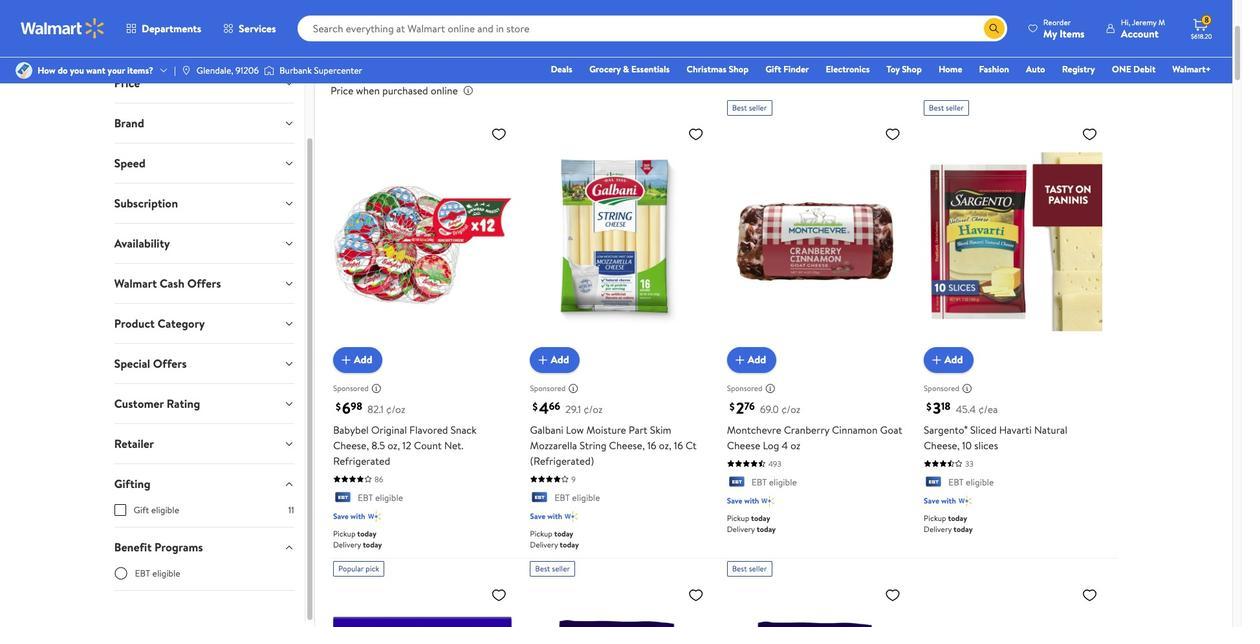 Task type: describe. For each thing, give the bounding box(es) containing it.
& for crumbled & parm cheese
[[945, 0, 951, 9]]

benefit programs
[[114, 540, 203, 556]]

ebt image for 3
[[924, 477, 944, 490]]

product category tab
[[104, 304, 305, 344]]

cheese, for 3
[[924, 439, 960, 453]]

pickup today delivery today for 3
[[924, 513, 973, 535]]

price for price
[[114, 75, 140, 91]]

eligible for 6
[[375, 492, 403, 505]]

ebt for 6
[[358, 492, 373, 505]]

price tab
[[104, 63, 305, 103]]

walmart plus image for 3
[[959, 495, 972, 508]]

grocery & essentials
[[590, 63, 670, 76]]

save with for 2
[[727, 496, 759, 507]]

refrigerated
[[333, 454, 390, 468]]

add to cart image for "montchevre cranberry cinnamon goat cheese log 4 oz" 'image'
[[732, 353, 748, 368]]

home
[[939, 63, 963, 76]]

with for 2
[[745, 496, 759, 507]]

deli sliced cheese link
[[813, 0, 881, 20]]

pickup today delivery today for 2
[[727, 513, 776, 535]]

$ for 3
[[927, 400, 932, 414]]

benefit
[[114, 540, 152, 556]]

ebt eligible for 4
[[555, 492, 600, 505]]

$618.20
[[1191, 32, 1213, 41]]

¢/oz for 2
[[782, 402, 801, 417]]

sliced inside sliced cheese
[[368, 0, 394, 9]]

10
[[963, 439, 972, 453]]

cheese inside deli sliced cheese
[[830, 5, 864, 19]]

pickup for 6
[[333, 529, 356, 540]]

82.1
[[368, 402, 384, 417]]

montchevre
[[727, 423, 782, 437]]

sponsored for 4's ad disclaimer and feedback for ingridsponsoredproducts image
[[530, 383, 566, 394]]

toy shop link
[[881, 62, 928, 76]]

add button for babybel original flavored snack cheese, 8.5 oz, 12 count net. refrigerated image
[[333, 347, 383, 373]]

sponsored for ad disclaimer and feedback for ingridsponsoredproducts icon
[[727, 383, 763, 394]]

spreads
[[441, 16, 476, 30]]

save with for 4
[[530, 511, 562, 522]]

eligible up the benefit programs
[[151, 504, 179, 517]]

delivery for 6
[[333, 540, 361, 551]]

free
[[1083, 0, 1103, 9]]

¢/oz for 6
[[386, 402, 406, 417]]

add button for sargento® sliced havarti natural cheese, 10 slices image
[[924, 347, 974, 373]]

gift eligible
[[134, 504, 179, 517]]

$ for 4
[[533, 400, 538, 414]]

services button
[[212, 13, 287, 44]]

oz, inside $ 4 66 29.1 ¢/oz galbani low moisture part skim mozzarella string cheese, 16 oz, 16 ct (refrigerated)
[[659, 439, 672, 453]]

gift finder link
[[760, 62, 815, 76]]

cube & string cheese link
[[580, 0, 648, 30]]

low
[[566, 423, 584, 437]]

customer
[[114, 396, 164, 412]]

product
[[114, 316, 155, 332]]

cottage & ricotta cheese link
[[503, 0, 570, 30]]

fashion link
[[974, 62, 1015, 76]]

3 ad disclaimer and feedback for ingridsponsoredproducts image from the left
[[962, 384, 973, 394]]

availability tab
[[104, 224, 305, 263]]

auto link
[[1021, 62, 1052, 76]]

montchevre cranberry cinnamon goat cheese log 4 oz image
[[727, 121, 906, 363]]

account
[[1121, 26, 1159, 40]]

essentials
[[632, 63, 670, 76]]

how
[[38, 64, 56, 77]]

cream cheese & spreads link
[[425, 0, 492, 30]]

galbani low moisture part skim mozzarella string cheese, 16 oz, 16 ct (refrigerated) image
[[530, 121, 709, 363]]

add button for "montchevre cranberry cinnamon goat cheese log 4 oz" 'image'
[[727, 347, 777, 373]]

 image for how do you want your items?
[[16, 62, 32, 79]]

add button for galbani low moisture part skim mozzarella string cheese, 16 oz, 16 ct (refrigerated) image
[[530, 347, 580, 373]]

deals
[[551, 63, 573, 76]]

online
[[431, 84, 458, 98]]

ad disclaimer and feedback for ingridsponsoredproducts image
[[765, 384, 776, 394]]

speed tab
[[104, 144, 305, 183]]

save for 3
[[924, 496, 940, 507]]

ricotta
[[520, 5, 553, 19]]

mozzarella
[[530, 439, 577, 453]]

price for price when purchased online
[[331, 84, 354, 98]]

cheese inside cheese making kit
[[1141, 0, 1174, 9]]

8 $618.20
[[1191, 14, 1213, 41]]

sliced inside $ 3 18 45.4 ¢/ea sargento® sliced havarti natural cheese, 10 slices
[[971, 423, 997, 437]]

gifting button
[[104, 465, 305, 504]]

add for add button corresponding to "montchevre cranberry cinnamon goat cheese log 4 oz" 'image'
[[748, 353, 766, 367]]

in
[[375, 56, 385, 74]]

& inside cream cheese & spreads
[[473, 5, 480, 19]]

0 horizontal spatial offers
[[153, 356, 187, 372]]

pickup today delivery today for 6
[[333, 529, 382, 551]]

shredded cheese link
[[270, 0, 337, 20]]

91206
[[236, 64, 259, 77]]

Search search field
[[297, 16, 1008, 41]]

cheese inside $ 2 76 69.0 ¢/oz montchevre cranberry cinnamon goat cheese log 4 oz
[[727, 439, 761, 453]]

walmart plus image for 6
[[368, 511, 381, 524]]

brand button
[[104, 104, 305, 143]]

do
[[58, 64, 68, 77]]

melt
[[974, 5, 995, 19]]

98
[[351, 399, 362, 414]]

cream cheese & spreads
[[437, 0, 480, 30]]

pickup today delivery today for 4
[[530, 529, 579, 551]]

jeremy
[[1132, 17, 1157, 28]]

burbank
[[280, 64, 312, 77]]

toy
[[887, 63, 900, 76]]

2 16 from the left
[[674, 439, 683, 453]]

fashion
[[980, 63, 1010, 76]]

sliced inside deli sliced cheese
[[844, 0, 870, 9]]

eligible for 3
[[966, 476, 994, 489]]

string inside cube & string cheese
[[600, 5, 627, 19]]

ebt eligible for 2
[[752, 476, 797, 489]]

speed button
[[104, 144, 305, 183]]

subscription
[[114, 195, 178, 212]]

add for add button related to galbani low moisture part skim mozzarella string cheese, 16 oz, 16 ct (refrigerated) image
[[551, 353, 569, 367]]

eligible for 4
[[572, 492, 600, 505]]

speed
[[114, 155, 146, 172]]

ebt right ebt eligible option
[[135, 568, 150, 581]]

shredded
[[282, 0, 325, 9]]

& for grocery & essentials
[[623, 63, 629, 76]]

gift for gift finder
[[766, 63, 782, 76]]

cheese making kit
[[1134, 0, 1181, 19]]

walmart image
[[21, 18, 105, 39]]

ebt image for 4
[[530, 493, 550, 505]]

your
[[108, 64, 125, 77]]

2
[[736, 397, 745, 419]]

log
[[763, 439, 780, 453]]

shop for christmas shop
[[729, 63, 749, 76]]

add to favorites list, kraft singles american cheese slices, 24 ct pk image
[[491, 588, 507, 604]]

skim
[[650, 423, 672, 437]]

registry link
[[1057, 62, 1101, 76]]

cranberry
[[784, 423, 830, 437]]

29.1
[[566, 402, 581, 417]]

walmart cash offers button
[[104, 264, 305, 304]]

subscription tab
[[104, 184, 305, 223]]

ebt eligible for 6
[[358, 492, 403, 505]]

grocery
[[590, 63, 621, 76]]

86
[[375, 474, 383, 485]]

walmart cash offers tab
[[104, 264, 305, 304]]

sliced cheese link
[[347, 0, 415, 20]]

making
[[1134, 5, 1166, 19]]

customer rating tab
[[104, 384, 305, 424]]

(1000+)
[[463, 59, 499, 73]]

ready to melt cheese
[[974, 0, 1030, 19]]

cinnamon
[[832, 423, 878, 437]]

dairy inside dairy free cheese
[[1057, 0, 1080, 9]]

christmas
[[687, 63, 727, 76]]

pickup for 2
[[727, 513, 750, 524]]

items?
[[127, 64, 153, 77]]

ebt for 3
[[949, 476, 964, 489]]

ebt for 2
[[752, 476, 767, 489]]

cottage
[[513, 0, 550, 9]]

benefit programs button
[[104, 528, 305, 568]]

one
[[1112, 63, 1132, 76]]

reorder
[[1044, 17, 1071, 28]]

departments button
[[115, 13, 212, 44]]

specialty
[[749, 0, 789, 9]]

havarti
[[1000, 423, 1032, 437]]

reorder my items
[[1044, 17, 1085, 40]]

add to favorites list, babybel original flavored snack cheese, 8.5 oz, 12 count net. refrigerated image
[[491, 126, 507, 142]]

customer rating button
[[104, 384, 305, 424]]

 image for glendale, 91206
[[181, 65, 191, 76]]

walmart plus image for 4
[[565, 511, 578, 524]]

deals link
[[545, 62, 579, 76]]

cheese in dairy & eggs (1000+)
[[331, 56, 499, 74]]

moisture
[[587, 423, 626, 437]]

brand
[[114, 115, 144, 131]]



Task type: vqa. For each thing, say whether or not it's contained in the screenshot.
first the Wed from the right
no



Task type: locate. For each thing, give the bounding box(es) containing it.
ebt image for 6
[[333, 493, 353, 505]]

add to favorites list, sargento® sliced havarti natural cheese, 10 slices image
[[1082, 126, 1098, 142]]

cheese, inside $ 4 66 29.1 ¢/oz galbani low moisture part skim mozzarella string cheese, 16 oz, 16 ct (refrigerated)
[[609, 439, 645, 453]]

ebt for 4
[[555, 492, 570, 505]]

cheese inside crumbled & parm cheese
[[921, 5, 954, 19]]

$ inside $ 6 98 82.1 ¢/oz babybel original flavored snack cheese, 8.5 oz, 12 count net. refrigerated
[[336, 400, 341, 414]]

0 horizontal spatial add to cart image
[[338, 353, 354, 368]]

ad disclaimer and feedback for ingridsponsoredproducts image
[[371, 384, 382, 394], [568, 384, 579, 394], [962, 384, 973, 394]]

pick
[[366, 564, 379, 575]]

& up the (1000+)
[[473, 5, 480, 19]]

ebt down the refrigerated
[[358, 492, 373, 505]]

add up 66
[[551, 353, 569, 367]]

sliced up in
[[368, 0, 394, 9]]

0 vertical spatial gift
[[766, 63, 782, 76]]

8.5
[[372, 439, 385, 453]]

cheese
[[1141, 0, 1174, 9], [287, 5, 320, 19], [364, 5, 398, 19], [437, 5, 471, 19], [752, 5, 786, 19], [830, 5, 864, 19], [921, 5, 954, 19], [997, 5, 1030, 19], [1063, 5, 1097, 19], [519, 16, 553, 30], [597, 16, 631, 30], [331, 56, 372, 74], [727, 439, 761, 453]]

auto
[[1026, 63, 1046, 76]]

2 horizontal spatial ¢/oz
[[782, 402, 801, 417]]

1 horizontal spatial ad disclaimer and feedback for ingridsponsoredproducts image
[[568, 384, 579, 394]]

 image right '|'
[[181, 65, 191, 76]]

gifting tab
[[104, 465, 305, 504]]

Walmart Site-Wide search field
[[297, 16, 1008, 41]]

2 add to cart image from the left
[[929, 353, 945, 368]]

ebt image down montchevre at the bottom
[[727, 477, 747, 490]]

¢/oz right 29.1
[[584, 402, 603, 417]]

oz, down skim
[[659, 439, 672, 453]]

walmart
[[114, 276, 157, 292]]

cheese, for 6
[[333, 439, 369, 453]]

0 horizontal spatial shop
[[729, 63, 749, 76]]

4 sponsored from the left
[[924, 383, 960, 394]]

¢/oz right '82.1'
[[386, 402, 406, 417]]

add up 98
[[354, 353, 372, 367]]

1 16 from the left
[[648, 439, 657, 453]]

0 horizontal spatial ad disclaimer and feedback for ingridsponsoredproducts image
[[371, 384, 382, 394]]

electronics
[[826, 63, 870, 76]]

0 horizontal spatial price
[[114, 75, 140, 91]]

cheese, down babybel
[[333, 439, 369, 453]]

1 horizontal spatial price
[[331, 84, 354, 98]]

customer rating
[[114, 396, 200, 412]]

$ for 6
[[336, 400, 341, 414]]

category
[[158, 316, 205, 332]]

dairy right in
[[389, 56, 419, 74]]

delivery for 4
[[530, 540, 558, 551]]

add to favorites list, great value singles american pasteurized prepared cheese product, 16 oz, 24 count image
[[1082, 588, 1098, 604]]

add to favorites list, galbani low moisture part skim mozzarella string cheese, 16 oz, 16 ct (refrigerated) image
[[688, 126, 704, 142]]

ad disclaimer and feedback for ingridsponsoredproducts image up 45.4
[[962, 384, 973, 394]]

0 horizontal spatial 16
[[648, 439, 657, 453]]

1 horizontal spatial add to cart image
[[732, 353, 748, 368]]

popular pick
[[338, 564, 379, 575]]

1 oz, from the left
[[388, 439, 400, 453]]

1 horizontal spatial sliced
[[844, 0, 870, 9]]

 image left how
[[16, 62, 32, 79]]

0 horizontal spatial sliced
[[368, 0, 394, 9]]

1 horizontal spatial add to cart image
[[929, 353, 945, 368]]

slices
[[975, 439, 999, 453]]

0 vertical spatial 4
[[539, 397, 549, 419]]

1 add from the left
[[354, 353, 372, 367]]

16 left ct
[[674, 439, 683, 453]]

special offers tab
[[104, 344, 305, 384]]

popular
[[338, 564, 364, 575]]

11
[[289, 504, 294, 517]]

add to cart image for sargento® sliced havarti natural cheese, 10 slices image
[[929, 353, 945, 368]]

0 horizontal spatial cheese,
[[333, 439, 369, 453]]

2 horizontal spatial ad disclaimer and feedback for ingridsponsoredproducts image
[[962, 384, 973, 394]]

cheese, down sargento®
[[924, 439, 960, 453]]

1 horizontal spatial oz,
[[659, 439, 672, 453]]

delivery for 3
[[924, 524, 952, 535]]

0 horizontal spatial 4
[[539, 397, 549, 419]]

cottage & ricotta cheese
[[513, 0, 559, 30]]

shop for toy shop
[[902, 63, 922, 76]]

4 add from the left
[[945, 353, 963, 367]]

cheese inside cream cheese & spreads
[[437, 5, 471, 19]]

493
[[769, 459, 782, 470]]

ad disclaimer and feedback for ingridsponsoredproducts image up '82.1'
[[371, 384, 382, 394]]

save with
[[727, 496, 759, 507], [924, 496, 956, 507], [333, 511, 365, 522], [530, 511, 562, 522]]

1 vertical spatial 4
[[782, 439, 788, 453]]

0 vertical spatial dairy
[[1057, 0, 1080, 9]]

with for 4
[[548, 511, 562, 522]]

shop inside toy shop link
[[902, 63, 922, 76]]

& inside cottage & ricotta cheese
[[552, 0, 559, 9]]

ebt image for 2
[[727, 477, 747, 490]]

$ left 3
[[927, 400, 932, 414]]

16 down skim
[[648, 439, 657, 453]]

$ left the 2
[[730, 400, 735, 414]]

1 horizontal spatial offers
[[187, 276, 221, 292]]

2 horizontal spatial cheese,
[[924, 439, 960, 453]]

babybel original flavored snack cheese, 8.5 oz, 12 count net. refrigerated image
[[333, 121, 512, 363]]

supercenter
[[314, 64, 362, 77]]

& inside cube & string cheese
[[624, 0, 630, 9]]

add button up ad disclaimer and feedback for ingridsponsoredproducts icon
[[727, 347, 777, 373]]

shop inside christmas shop link
[[729, 63, 749, 76]]

2 ¢/oz from the left
[[584, 402, 603, 417]]

eligible down 9
[[572, 492, 600, 505]]

0 horizontal spatial  image
[[16, 62, 32, 79]]

retailer
[[114, 436, 154, 452]]

1 ¢/oz from the left
[[386, 402, 406, 417]]

great value singles american pasteurized prepared cheese product, 16 oz, 24 count image
[[924, 582, 1103, 628]]

& for cottage & ricotta cheese
[[552, 0, 559, 9]]

retailer tab
[[104, 425, 305, 464]]

1 horizontal spatial shop
[[902, 63, 922, 76]]

1 vertical spatial dairy
[[389, 56, 419, 74]]

ebt down the 10
[[949, 476, 964, 489]]

price right the want
[[114, 75, 140, 91]]

pickup today delivery today
[[727, 513, 776, 535], [924, 513, 973, 535], [333, 529, 382, 551], [530, 529, 579, 551]]

pickup for 4
[[530, 529, 553, 540]]

price inside dropdown button
[[114, 75, 140, 91]]

1 horizontal spatial ¢/oz
[[584, 402, 603, 417]]

0 horizontal spatial add to cart image
[[535, 353, 551, 368]]

great value finely shredded colby jack cheese, 8 oz image
[[530, 582, 709, 628]]

ad disclaimer and feedback for ingridsponsoredproducts image up 29.1
[[568, 384, 579, 394]]

gift for gift eligible
[[134, 504, 149, 517]]

0 horizontal spatial dairy
[[389, 56, 419, 74]]

66
[[549, 399, 560, 414]]

sargento® sliced havarti natural cheese, 10 slices image
[[924, 121, 1103, 363]]

add to favorites list, montchevre cranberry cinnamon goat cheese log 4 oz image
[[885, 126, 901, 142]]

save for 4
[[530, 511, 546, 522]]

2 add to cart image from the left
[[732, 353, 748, 368]]

3 add from the left
[[748, 353, 766, 367]]

save
[[727, 496, 743, 507], [924, 496, 940, 507], [333, 511, 349, 522], [530, 511, 546, 522]]

$ inside $ 4 66 29.1 ¢/oz galbani low moisture part skim mozzarella string cheese, 16 oz, 16 ct (refrigerated)
[[533, 400, 538, 414]]

2 sponsored from the left
[[530, 383, 566, 394]]

add up 18
[[945, 353, 963, 367]]

debit
[[1134, 63, 1156, 76]]

3 sponsored from the left
[[727, 383, 763, 394]]

0 horizontal spatial oz,
[[388, 439, 400, 453]]

add to cart image up 66
[[535, 353, 551, 368]]

add to cart image up 76 at the right bottom of the page
[[732, 353, 748, 368]]

sponsored up 76 at the right bottom of the page
[[727, 383, 763, 394]]

ad disclaimer and feedback for ingridsponsoredproducts image for 4
[[568, 384, 579, 394]]

price down supercenter
[[331, 84, 354, 98]]

rating
[[167, 396, 200, 412]]

shop right toy at top right
[[902, 63, 922, 76]]

pickup today delivery today up 'popular pick' at the left
[[333, 529, 382, 551]]

offers right cash
[[187, 276, 221, 292]]

4
[[539, 397, 549, 419], [782, 439, 788, 453]]

add button up 66
[[530, 347, 580, 373]]

¢/oz right 69.0
[[782, 402, 801, 417]]

save with for 6
[[333, 511, 365, 522]]

$ 4 66 29.1 ¢/oz galbani low moisture part skim mozzarella string cheese, 16 oz, 16 ct (refrigerated)
[[530, 397, 697, 468]]

add button
[[333, 347, 383, 373], [530, 347, 580, 373], [727, 347, 777, 373], [924, 347, 974, 373]]

4 inside $ 4 66 29.1 ¢/oz galbani low moisture part skim mozzarella string cheese, 16 oz, 16 ct (refrigerated)
[[539, 397, 549, 419]]

glendale, 91206
[[197, 64, 259, 77]]

& left eggs on the left top of the page
[[422, 56, 430, 74]]

0 horizontal spatial walmart plus image
[[368, 511, 381, 524]]

specialty cheese
[[749, 0, 789, 19]]

deli
[[823, 0, 841, 9]]

walmart plus image down 9
[[565, 511, 578, 524]]

net.
[[444, 439, 464, 453]]

& right the cottage
[[552, 0, 559, 9]]

pickup today delivery today down 9
[[530, 529, 579, 551]]

$ inside $ 2 76 69.0 ¢/oz montchevre cranberry cinnamon goat cheese log 4 oz
[[730, 400, 735, 414]]

4 up galbani
[[539, 397, 549, 419]]

walmart plus image
[[762, 495, 775, 508]]

cheese inside cottage & ricotta cheese
[[519, 16, 553, 30]]

ebt eligible down 493
[[752, 476, 797, 489]]

ebt eligible down 9
[[555, 492, 600, 505]]

sponsored for 1st ad disclaimer and feedback for ingridsponsoredproducts image from the right
[[924, 383, 960, 394]]

gift down gifting
[[134, 504, 149, 517]]

2 add from the left
[[551, 353, 569, 367]]

ebt image down the refrigerated
[[333, 493, 353, 505]]

3 add button from the left
[[727, 347, 777, 373]]

2 horizontal spatial sliced
[[971, 423, 997, 437]]

dairy up reorder
[[1057, 0, 1080, 9]]

benefit programs tab
[[104, 528, 305, 568]]

sponsored
[[333, 383, 369, 394], [530, 383, 566, 394], [727, 383, 763, 394], [924, 383, 960, 394]]

2 oz, from the left
[[659, 439, 672, 453]]

price button
[[104, 63, 305, 103]]

1 horizontal spatial 16
[[674, 439, 683, 453]]

pickup today delivery today down walmart plus icon
[[727, 513, 776, 535]]

cheese, inside $ 3 18 45.4 ¢/ea sargento® sliced havarti natural cheese, 10 slices
[[924, 439, 960, 453]]

pickup today delivery today down 33 in the bottom right of the page
[[924, 513, 973, 535]]

1 $ from the left
[[336, 400, 341, 414]]

count
[[414, 439, 442, 453]]

save for 2
[[727, 496, 743, 507]]

delivery for 2
[[727, 524, 755, 535]]

add to cart image
[[338, 353, 354, 368], [929, 353, 945, 368]]

sliced up slices
[[971, 423, 997, 437]]

¢/oz inside $ 2 76 69.0 ¢/oz montchevre cranberry cinnamon goat cheese log 4 oz
[[782, 402, 801, 417]]

$ inside $ 3 18 45.4 ¢/ea sargento® sliced havarti natural cheese, 10 slices
[[927, 400, 932, 414]]

3 cheese, from the left
[[924, 439, 960, 453]]

ebt down (refrigerated) at the bottom of page
[[555, 492, 570, 505]]

4 add button from the left
[[924, 347, 974, 373]]

1 horizontal spatial dairy
[[1057, 0, 1080, 9]]

¢/oz inside $ 6 98 82.1 ¢/oz babybel original flavored snack cheese, 8.5 oz, 12 count net. refrigerated
[[386, 402, 406, 417]]

$ for 2
[[730, 400, 735, 414]]

one debit link
[[1107, 62, 1162, 76]]

dairy
[[1057, 0, 1080, 9], [389, 56, 419, 74]]

ebt eligible for 3
[[949, 476, 994, 489]]

1 vertical spatial offers
[[153, 356, 187, 372]]

2 cheese, from the left
[[609, 439, 645, 453]]

$ 2 76 69.0 ¢/oz montchevre cranberry cinnamon goat cheese log 4 oz
[[727, 397, 903, 453]]

sponsored up 98
[[333, 383, 369, 394]]

with for 3
[[942, 496, 956, 507]]

sliced right deli
[[844, 0, 870, 9]]

$ 3 18 45.4 ¢/ea sargento® sliced havarti natural cheese, 10 slices
[[924, 397, 1068, 453]]

cube & string cheese
[[597, 0, 631, 30]]

& right crumbled
[[945, 0, 951, 9]]

cheese making kit link
[[1124, 0, 1191, 20]]

registry
[[1063, 63, 1096, 76]]

ad disclaimer and feedback for ingridsponsoredproducts image for 6
[[371, 384, 382, 394]]

add to cart image for galbani low moisture part skim mozzarella string cheese, 16 oz, 16 ct (refrigerated) image
[[535, 353, 551, 368]]

gift finder
[[766, 63, 809, 76]]

gift inside 'link'
[[766, 63, 782, 76]]

gift
[[766, 63, 782, 76], [134, 504, 149, 517]]

grocery & essentials link
[[584, 62, 676, 76]]

1 sponsored from the left
[[333, 383, 369, 394]]

4 left oz
[[782, 439, 788, 453]]

None checkbox
[[114, 505, 126, 516]]

3 ¢/oz from the left
[[782, 402, 801, 417]]

1 horizontal spatial  image
[[181, 65, 191, 76]]

2 horizontal spatial walmart plus image
[[959, 495, 972, 508]]

add to cart image up 98
[[338, 353, 354, 368]]

ct
[[686, 439, 697, 453]]

how do you want your items?
[[38, 64, 153, 77]]

add to cart image
[[535, 353, 551, 368], [732, 353, 748, 368]]

add to favorites list, great value finely shredded low-moisture part-skim mozzarella cheese, 8 oz image
[[885, 588, 901, 604]]

16
[[648, 439, 657, 453], [674, 439, 683, 453]]

availability
[[114, 236, 170, 252]]

2 ad disclaimer and feedback for ingridsponsoredproducts image from the left
[[568, 384, 579, 394]]

crumbled & parm cheese link
[[891, 0, 958, 20]]

ebt eligible down 86
[[358, 492, 403, 505]]

3 $ from the left
[[730, 400, 735, 414]]

product category
[[114, 316, 205, 332]]

ebt eligible down the benefit programs
[[135, 568, 180, 581]]

1 horizontal spatial 4
[[782, 439, 788, 453]]

price
[[114, 75, 140, 91], [331, 84, 354, 98]]

0 vertical spatial offers
[[187, 276, 221, 292]]

76
[[745, 399, 755, 414]]

$ left 66
[[533, 400, 538, 414]]

69.0
[[760, 402, 779, 417]]

0 horizontal spatial ¢/oz
[[386, 402, 406, 417]]

dairy free cheese link
[[1046, 0, 1113, 20]]

add button up 98
[[333, 347, 383, 373]]

eligible down 86
[[375, 492, 403, 505]]

snack
[[451, 423, 477, 437]]

0 horizontal spatial gift
[[134, 504, 149, 517]]

cream
[[444, 0, 474, 9]]

sponsored for ad disclaimer and feedback for ingridsponsoredproducts image corresponding to 6
[[333, 383, 369, 394]]

brand tab
[[104, 104, 305, 143]]

2 $ from the left
[[533, 400, 538, 414]]

2 shop from the left
[[902, 63, 922, 76]]

ready
[[982, 0, 1010, 9]]

9
[[572, 474, 576, 485]]

pickup for 3
[[924, 513, 947, 524]]

EBT eligible radio
[[114, 568, 127, 581]]

sponsored up 66
[[530, 383, 566, 394]]

¢/oz
[[386, 402, 406, 417], [584, 402, 603, 417], [782, 402, 801, 417]]

add to favorites list, great value finely shredded colby jack cheese, 8 oz image
[[688, 588, 704, 604]]

shop
[[729, 63, 749, 76], [902, 63, 922, 76]]

¢/oz for 4
[[584, 402, 603, 417]]

¢/oz inside $ 4 66 29.1 ¢/oz galbani low moisture part skim mozzarella string cheese, 16 oz, 16 ct (refrigerated)
[[584, 402, 603, 417]]

1 add to cart image from the left
[[338, 353, 354, 368]]

 image
[[16, 62, 32, 79], [181, 65, 191, 76]]

seller
[[749, 102, 767, 113], [946, 102, 964, 113], [552, 564, 570, 575], [749, 564, 767, 575]]

eligible down 33 in the bottom right of the page
[[966, 476, 994, 489]]

goat
[[880, 423, 903, 437]]

1 horizontal spatial cheese,
[[609, 439, 645, 453]]

eligible for 2
[[769, 476, 797, 489]]

you
[[70, 64, 84, 77]]

want
[[86, 64, 105, 77]]

ebt image down (refrigerated) at the bottom of page
[[530, 493, 550, 505]]

45.4
[[956, 402, 976, 417]]

cheese, inside $ 6 98 82.1 ¢/oz babybel original flavored snack cheese, 8.5 oz, 12 count net. refrigerated
[[333, 439, 369, 453]]

walmart plus image down 86
[[368, 511, 381, 524]]

cheese inside dairy free cheese
[[1063, 5, 1097, 19]]

1 add to cart image from the left
[[535, 353, 551, 368]]

walmart plus image down 33 in the bottom right of the page
[[959, 495, 972, 508]]

 image
[[264, 64, 274, 77]]

ebt up walmart plus icon
[[752, 476, 767, 489]]

christmas shop
[[687, 63, 749, 76]]

search icon image
[[989, 23, 1000, 34]]

add for babybel original flavored snack cheese, 8.5 oz, 12 count net. refrigerated image's add button
[[354, 353, 372, 367]]

add up ad disclaimer and feedback for ingridsponsoredproducts icon
[[748, 353, 766, 367]]

4 $ from the left
[[927, 400, 932, 414]]

ebt image
[[727, 477, 747, 490], [924, 477, 944, 490], [333, 493, 353, 505], [530, 493, 550, 505]]

part
[[629, 423, 648, 437]]

cash
[[160, 276, 185, 292]]

eligible down 493
[[769, 476, 797, 489]]

4 inside $ 2 76 69.0 ¢/oz montchevre cranberry cinnamon goat cheese log 4 oz
[[782, 439, 788, 453]]

& right grocery
[[623, 63, 629, 76]]

cheese inside the ready to melt cheese
[[997, 5, 1030, 19]]

cheese,
[[333, 439, 369, 453], [609, 439, 645, 453], [924, 439, 960, 453]]

1 horizontal spatial walmart plus image
[[565, 511, 578, 524]]

1 shop from the left
[[729, 63, 749, 76]]

with for 6
[[351, 511, 365, 522]]

great value finely shredded low-moisture part-skim mozzarella cheese, 8 oz image
[[727, 582, 906, 628]]

add to cart image up 18
[[929, 353, 945, 368]]

18
[[941, 399, 951, 414]]

add for add button related to sargento® sliced havarti natural cheese, 10 slices image
[[945, 353, 963, 367]]

electronics link
[[820, 62, 876, 76]]

& right cube
[[624, 0, 630, 9]]

1 vertical spatial gift
[[134, 504, 149, 517]]

purchased
[[382, 84, 428, 98]]

oz, left 12
[[388, 439, 400, 453]]

& for cube & string cheese
[[624, 0, 630, 9]]

cheese inside the specialty cheese
[[752, 5, 786, 19]]

1 horizontal spatial gift
[[766, 63, 782, 76]]

cheese inside shredded cheese
[[287, 5, 320, 19]]

1 ad disclaimer and feedback for ingridsponsoredproducts image from the left
[[371, 384, 382, 394]]

gift left finder
[[766, 63, 782, 76]]

oz, inside $ 6 98 82.1 ¢/oz babybel original flavored snack cheese, 8.5 oz, 12 count net. refrigerated
[[388, 439, 400, 453]]

sponsored up 18
[[924, 383, 960, 394]]

save for 6
[[333, 511, 349, 522]]

eggs
[[434, 56, 461, 74]]

my
[[1044, 26, 1058, 40]]

shop right christmas
[[729, 63, 749, 76]]

add button up 18
[[924, 347, 974, 373]]

add
[[354, 353, 372, 367], [551, 353, 569, 367], [748, 353, 766, 367], [945, 353, 963, 367]]

walmart plus image
[[959, 495, 972, 508], [368, 511, 381, 524], [565, 511, 578, 524]]

save with for 3
[[924, 496, 956, 507]]

1 vertical spatial string
[[580, 439, 607, 453]]

offers right 'special'
[[153, 356, 187, 372]]

&
[[552, 0, 559, 9], [624, 0, 630, 9], [945, 0, 951, 9], [473, 5, 480, 19], [422, 56, 430, 74], [623, 63, 629, 76]]

services
[[239, 21, 276, 36]]

legal information image
[[463, 85, 474, 96]]

glendale,
[[197, 64, 233, 77]]

& inside crumbled & parm cheese
[[945, 0, 951, 9]]

ebt image down sargento®
[[924, 477, 944, 490]]

eligible down the benefit programs
[[152, 568, 180, 581]]

ebt eligible down 33 in the bottom right of the page
[[949, 476, 994, 489]]

8
[[1205, 14, 1209, 25]]

kraft singles american cheese slices, 24 ct pk image
[[333, 582, 512, 628]]

0 vertical spatial string
[[600, 5, 627, 19]]

$ left 6
[[336, 400, 341, 414]]

1 add button from the left
[[333, 347, 383, 373]]

add to cart image for babybel original flavored snack cheese, 8.5 oz, 12 count net. refrigerated image
[[338, 353, 354, 368]]

2 add button from the left
[[530, 347, 580, 373]]

one debit
[[1112, 63, 1156, 76]]

cheese, down part
[[609, 439, 645, 453]]

when
[[356, 84, 380, 98]]

& inside grocery & essentials link
[[623, 63, 629, 76]]

string inside $ 4 66 29.1 ¢/oz galbani low moisture part skim mozzarella string cheese, 16 oz, 16 ct (refrigerated)
[[580, 439, 607, 453]]

1 cheese, from the left
[[333, 439, 369, 453]]



